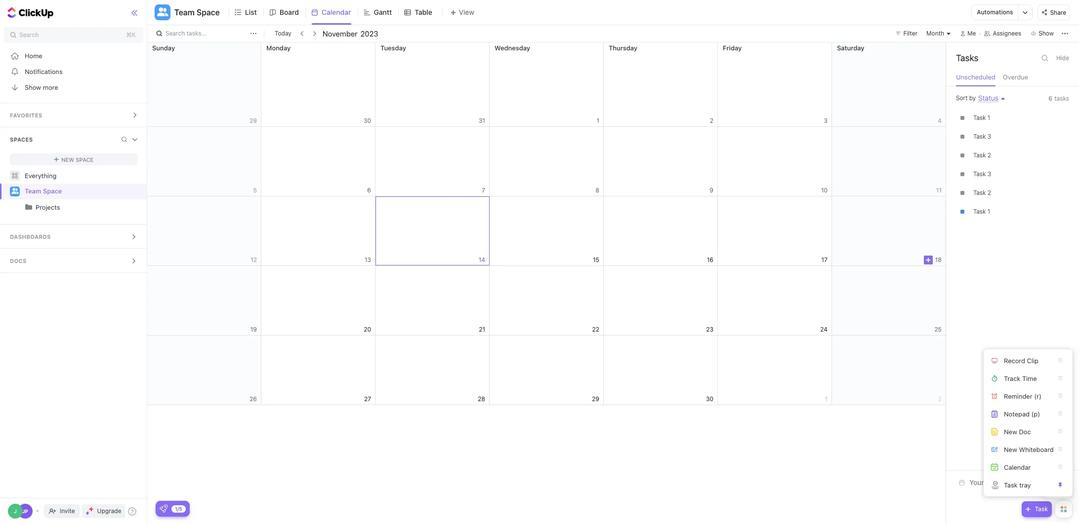Task type: locate. For each thing, give the bounding box(es) containing it.
8
[[596, 187, 600, 194]]

1
[[988, 114, 991, 122], [597, 117, 600, 124], [988, 208, 991, 216], [825, 396, 828, 403]]

‎task 1
[[974, 114, 991, 122]]

0 horizontal spatial 29
[[250, 117, 257, 124]]

search inside sidebar navigation
[[19, 31, 39, 39]]

notifications link
[[0, 64, 148, 80]]

3 inside row
[[824, 117, 828, 124]]

0 horizontal spatial team
[[25, 187, 41, 195]]

user group image up dashboards
[[11, 189, 19, 194]]

search
[[166, 30, 185, 37], [19, 31, 39, 39]]

1/5
[[175, 506, 182, 512]]

show for show more
[[25, 83, 41, 91]]

0 horizontal spatial search
[[19, 31, 39, 39]]

1 projects link from the left
[[1, 200, 139, 216]]

calendar up 0
[[1004, 464, 1031, 472]]

team space link
[[25, 184, 139, 200]]

team space for team space link
[[25, 187, 62, 195]]

1 vertical spatial space
[[76, 156, 94, 163]]

0 horizontal spatial 30
[[364, 117, 371, 124]]

1 ‎task from the top
[[974, 114, 986, 122]]

team
[[174, 8, 195, 17], [25, 187, 41, 195]]

hide button
[[1054, 52, 1073, 64]]

30
[[364, 117, 371, 124], [706, 396, 714, 403]]

task 3
[[974, 133, 992, 140], [974, 171, 992, 178]]

2023
[[361, 29, 378, 38]]

1 horizontal spatial 6
[[1049, 95, 1053, 102]]

12
[[251, 256, 257, 264]]

time
[[1023, 375, 1037, 383]]

0 vertical spatial task 3
[[974, 133, 992, 140]]

2 horizontal spatial space
[[197, 8, 220, 17]]

0 vertical spatial 3
[[824, 117, 828, 124]]

team space up 'tasks...'
[[174, 8, 220, 17]]

space up everything link
[[76, 156, 94, 163]]

grid
[[147, 43, 947, 525]]

0 vertical spatial new
[[61, 156, 74, 163]]

track
[[1004, 375, 1021, 383]]

‎task for ‎task 1
[[974, 114, 986, 122]]

home
[[25, 52, 42, 60]]

automations
[[977, 8, 1014, 16]]

board
[[280, 8, 299, 16]]

record clip
[[1004, 357, 1039, 365]]

space for team space button
[[197, 8, 220, 17]]

1 vertical spatial ‎task
[[974, 189, 986, 197]]

team space for team space button
[[174, 8, 220, 17]]

home link
[[0, 48, 148, 64]]

1 vertical spatial 3
[[988, 133, 992, 140]]

0 horizontal spatial 6
[[367, 187, 371, 194]]

today button
[[273, 29, 294, 39]]

2 vertical spatial new
[[1004, 446, 1018, 454]]

dropdown menu image
[[926, 258, 931, 263]]

‎task up task 1
[[974, 189, 986, 197]]

table link
[[415, 0, 436, 25]]

1 horizontal spatial space
[[76, 156, 94, 163]]

0 horizontal spatial calendar
[[322, 8, 351, 16]]

1 row from the top
[[147, 43, 947, 127]]

4
[[938, 117, 942, 124]]

me
[[968, 30, 976, 37]]

search up sunday
[[166, 30, 185, 37]]

‎task down by
[[974, 114, 986, 122]]

team space button
[[171, 1, 220, 23]]

1 vertical spatial 29
[[592, 396, 600, 403]]

1 horizontal spatial team
[[174, 8, 195, 17]]

9
[[710, 187, 714, 194]]

show inside show dropdown button
[[1039, 30, 1054, 37]]

team inside team space button
[[174, 8, 195, 17]]

new for new doc
[[1004, 428, 1018, 436]]

0 vertical spatial team space
[[174, 8, 220, 17]]

onboarding checklist button image
[[160, 506, 168, 514]]

favorites button
[[0, 103, 148, 127]]

show left more
[[25, 83, 41, 91]]

1 vertical spatial show
[[25, 83, 41, 91]]

space up the search tasks... text field
[[197, 8, 220, 17]]

task 2
[[974, 152, 991, 159]]

task 3 up task 2
[[974, 133, 992, 140]]

space inside team space link
[[43, 187, 62, 195]]

31
[[479, 117, 485, 124]]

Search tasks... text field
[[166, 27, 248, 41]]

1 vertical spatial task 3
[[974, 171, 992, 178]]

0 horizontal spatial show
[[25, 83, 41, 91]]

(p)
[[1032, 411, 1041, 418]]

1 vertical spatial team space
[[25, 187, 62, 195]]

0 vertical spatial calendar
[[322, 8, 351, 16]]

task tray
[[1004, 482, 1031, 490]]

search up home
[[19, 31, 39, 39]]

1 horizontal spatial search
[[166, 30, 185, 37]]

2
[[710, 117, 714, 124], [988, 152, 991, 159], [988, 189, 991, 197], [939, 396, 942, 403]]

15
[[593, 256, 600, 264]]

2 vertical spatial space
[[43, 187, 62, 195]]

calendar up november
[[322, 8, 351, 16]]

23
[[706, 326, 714, 333]]

1 horizontal spatial show
[[1039, 30, 1054, 37]]

1 horizontal spatial 30
[[706, 396, 714, 403]]

new doc
[[1004, 428, 1031, 436]]

me button
[[957, 28, 980, 40]]

6 tasks
[[1049, 95, 1070, 102]]

10
[[821, 187, 828, 194]]

29
[[250, 117, 257, 124], [592, 396, 600, 403]]

3
[[824, 117, 828, 124], [988, 133, 992, 140], [988, 171, 992, 178]]

jp
[[22, 509, 28, 515]]

invite
[[60, 508, 75, 516]]

search for search
[[19, 31, 39, 39]]

‎task
[[974, 114, 986, 122], [974, 189, 986, 197]]

new inside sidebar navigation
[[61, 156, 74, 163]]

5 row from the top
[[147, 336, 947, 406]]

0 vertical spatial 29
[[250, 117, 257, 124]]

3 row from the top
[[147, 197, 947, 266]]

sidebar navigation
[[0, 0, 149, 525]]

0 vertical spatial ‎task
[[974, 114, 986, 122]]

table
[[415, 8, 432, 16]]

row containing 5
[[147, 127, 947, 197]]

tasks
[[1055, 95, 1070, 102]]

2 row from the top
[[147, 127, 947, 197]]

thursday
[[609, 44, 638, 52]]

28
[[478, 396, 485, 403]]

show
[[1039, 30, 1054, 37], [25, 83, 41, 91]]

team down everything
[[25, 187, 41, 195]]

task 3 up ‎task 2
[[974, 171, 992, 178]]

14
[[479, 256, 485, 264]]

new down 'new doc'
[[1004, 446, 1018, 454]]

notepad (p)
[[1004, 411, 1041, 418]]

0 vertical spatial user group image
[[157, 7, 168, 16]]

team up the "search tasks..."
[[174, 8, 195, 17]]

0 vertical spatial 6
[[1049, 95, 1053, 102]]

assignees
[[993, 30, 1022, 37]]

calendars
[[986, 479, 1018, 487]]

1 horizontal spatial user group image
[[157, 7, 168, 16]]

team space inside button
[[174, 8, 220, 17]]

1 vertical spatial team
[[25, 187, 41, 195]]

reminder (r)
[[1004, 393, 1042, 401]]

row
[[147, 43, 947, 127], [147, 127, 947, 197], [147, 197, 947, 266], [147, 266, 947, 336], [147, 336, 947, 406]]

1 vertical spatial new
[[1004, 428, 1018, 436]]

0 vertical spatial show
[[1039, 30, 1054, 37]]

automations button
[[972, 5, 1018, 20]]

assignees button
[[980, 28, 1026, 40]]

task 1
[[974, 208, 991, 216]]

4 row from the top
[[147, 266, 947, 336]]

team for team space button
[[174, 8, 195, 17]]

0 vertical spatial space
[[197, 8, 220, 17]]

1 vertical spatial user group image
[[11, 189, 19, 194]]

0 vertical spatial team
[[174, 8, 195, 17]]

today
[[275, 30, 292, 37]]

list link
[[245, 0, 261, 25]]

2 task 3 from the top
[[974, 171, 992, 178]]

‎task 2
[[974, 189, 991, 197]]

projects
[[36, 204, 60, 212]]

1 horizontal spatial calendar
[[1004, 464, 1031, 472]]

1 vertical spatial 30
[[706, 396, 714, 403]]

team space down everything
[[25, 187, 62, 195]]

team space
[[174, 8, 220, 17], [25, 187, 62, 195]]

2 ‎task from the top
[[974, 189, 986, 197]]

0 horizontal spatial team space
[[25, 187, 62, 195]]

team space inside sidebar navigation
[[25, 187, 62, 195]]

5
[[253, 187, 257, 194]]

share button
[[1038, 4, 1071, 20]]

team inside team space link
[[25, 187, 41, 195]]

space up projects
[[43, 187, 62, 195]]

new left doc
[[1004, 428, 1018, 436]]

2 projects link from the left
[[36, 200, 139, 216]]

month
[[927, 30, 945, 37]]

more
[[43, 83, 58, 91]]

favorites
[[10, 112, 42, 119]]

0 horizontal spatial space
[[43, 187, 62, 195]]

0 horizontal spatial user group image
[[11, 189, 19, 194]]

1 horizontal spatial team space
[[174, 8, 220, 17]]

16
[[707, 256, 714, 264]]

user group image
[[157, 7, 168, 16], [11, 189, 19, 194]]

user group image up the "search tasks..."
[[157, 7, 168, 16]]

show down share button
[[1039, 30, 1054, 37]]

user group image inside sidebar navigation
[[11, 189, 19, 194]]

new up everything link
[[61, 156, 74, 163]]

0
[[1023, 480, 1026, 487]]

1 vertical spatial 6
[[367, 187, 371, 194]]

row containing 26
[[147, 336, 947, 406]]

space inside team space button
[[197, 8, 220, 17]]

show inside sidebar navigation
[[25, 83, 41, 91]]

your
[[970, 479, 985, 487]]



Task type: describe. For each thing, give the bounding box(es) containing it.
27
[[364, 396, 371, 403]]

search for search tasks...
[[166, 30, 185, 37]]

25
[[935, 326, 942, 333]]

new whiteboard
[[1004, 446, 1054, 454]]

sparkle svg 1 image
[[89, 508, 94, 513]]

save
[[1048, 487, 1062, 495]]

doc
[[1020, 428, 1031, 436]]

6 for 6
[[367, 187, 371, 194]]

row containing 19
[[147, 266, 947, 336]]

board link
[[280, 0, 303, 25]]

status
[[979, 94, 999, 102]]

tuesday
[[381, 44, 406, 52]]

1 vertical spatial calendar
[[1004, 464, 1031, 472]]

calendar link
[[322, 0, 355, 25]]

by
[[970, 94, 976, 102]]

j
[[14, 509, 17, 515]]

space for team space link
[[43, 187, 62, 195]]

sparkle svg 2 image
[[86, 512, 90, 516]]

new space
[[61, 156, 94, 163]]

21
[[479, 326, 485, 333]]

7
[[482, 187, 485, 194]]

spaces
[[10, 136, 33, 143]]

new for new space
[[61, 156, 74, 163]]

view
[[459, 8, 474, 16]]

upgrade link
[[82, 505, 125, 519]]

1 horizontal spatial 29
[[592, 396, 600, 403]]

0 vertical spatial 30
[[364, 117, 371, 124]]

show for show
[[1039, 30, 1054, 37]]

month button
[[924, 28, 955, 40]]

gantt link
[[374, 0, 396, 25]]

filter button
[[892, 28, 922, 40]]

(r)
[[1035, 393, 1042, 401]]

new for new whiteboard
[[1004, 446, 1018, 454]]

row containing 12
[[147, 197, 947, 266]]

gantt
[[374, 8, 392, 16]]

track time
[[1004, 375, 1037, 383]]

sort by
[[956, 94, 976, 102]]

search tasks...
[[166, 30, 207, 37]]

record
[[1004, 357, 1026, 365]]

wednesday
[[495, 44, 530, 52]]

hide
[[1057, 54, 1070, 62]]

18
[[936, 256, 942, 264]]

6 for 6 tasks
[[1049, 95, 1053, 102]]

share
[[1051, 9, 1067, 16]]

upgrade
[[97, 508, 121, 516]]

row containing 29
[[147, 43, 947, 127]]

show button
[[1028, 28, 1057, 40]]

view button
[[442, 6, 477, 19]]

dashboards
[[10, 234, 51, 240]]

everything
[[25, 172, 57, 180]]

show more
[[25, 83, 58, 91]]

status button
[[976, 94, 999, 102]]

your calendars 0
[[970, 479, 1026, 487]]

filter
[[904, 30, 918, 37]]

‎task for ‎task 2
[[974, 189, 986, 197]]

sunday
[[152, 44, 175, 52]]

november 2023
[[323, 29, 378, 38]]

whiteboard
[[1020, 446, 1054, 454]]

20
[[364, 326, 371, 333]]

grid containing sunday
[[147, 43, 947, 525]]

notifications
[[25, 67, 63, 75]]

22
[[592, 326, 600, 333]]

notepad
[[1004, 411, 1030, 418]]

list
[[245, 8, 257, 16]]

clip
[[1027, 357, 1039, 365]]

24
[[821, 326, 828, 333]]

friday
[[723, 44, 742, 52]]

1 task 3 from the top
[[974, 133, 992, 140]]

2 vertical spatial 3
[[988, 171, 992, 178]]

saturday
[[837, 44, 865, 52]]

onboarding checklist button element
[[160, 506, 168, 514]]

monday
[[266, 44, 291, 52]]

tasks
[[956, 53, 979, 63]]

17
[[822, 256, 828, 264]]

11
[[937, 187, 942, 194]]

docs
[[10, 258, 27, 264]]

team for team space link
[[25, 187, 41, 195]]

tasks...
[[187, 30, 207, 37]]



Task type: vqa. For each thing, say whether or not it's contained in the screenshot.
30
yes



